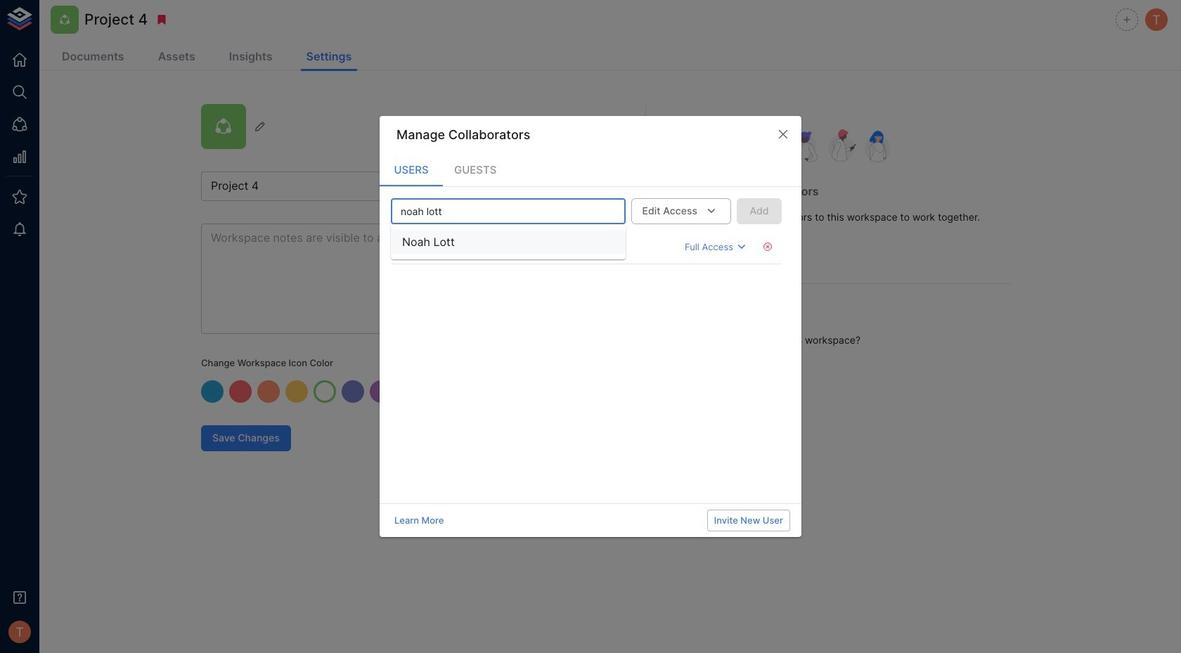 Task type: vqa. For each thing, say whether or not it's contained in the screenshot.
fourth 'help' image from the bottom of the page
no



Task type: describe. For each thing, give the bounding box(es) containing it.
Workspace notes are visible to all members and guests. text field
[[201, 224, 600, 334]]

Search to Add Users... text field
[[395, 203, 598, 220]]

Workspace Name text field
[[201, 172, 600, 201]]



Task type: locate. For each thing, give the bounding box(es) containing it.
dialog
[[380, 116, 801, 537]]

tab list
[[380, 153, 801, 186]]

option
[[391, 230, 626, 254]]

remove bookmark image
[[156, 13, 168, 26]]

list box
[[391, 224, 626, 260]]



